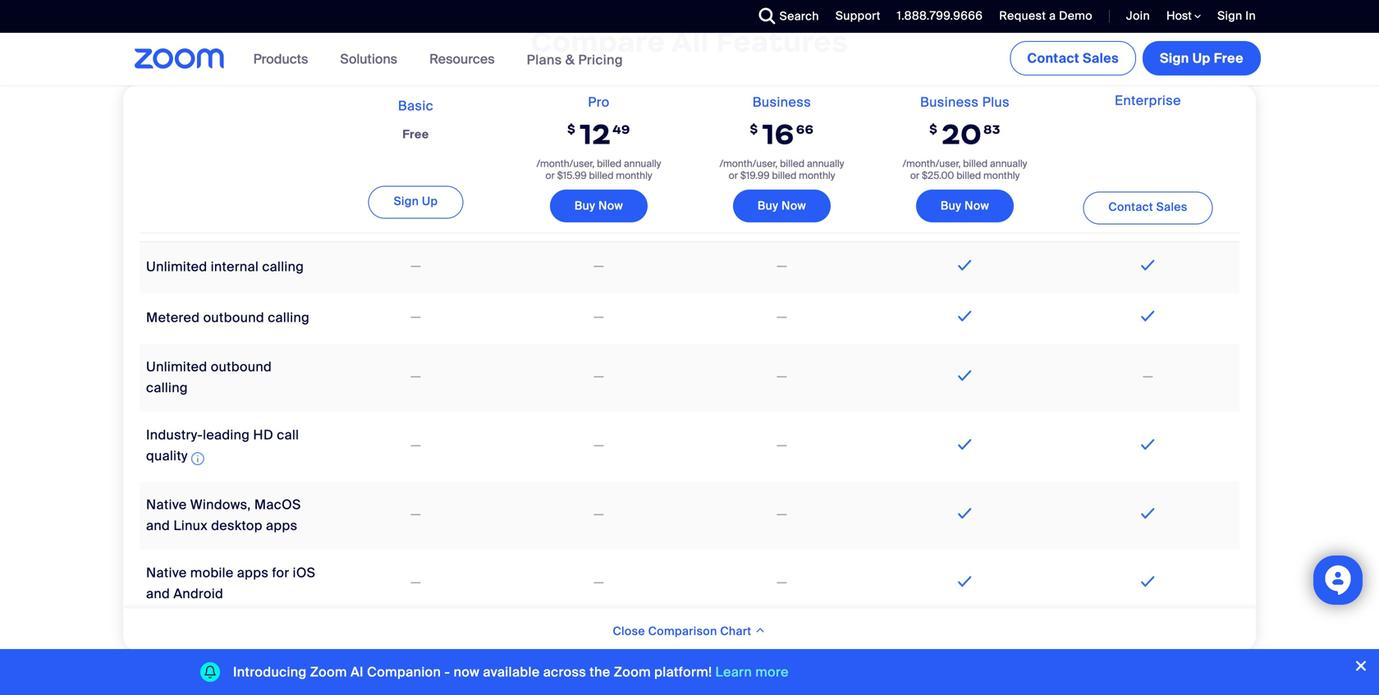 Task type: locate. For each thing, give the bounding box(es) containing it.
sign inside application
[[394, 194, 419, 209]]

annually inside /month/user, billed annually or $15.99 billed monthly
[[624, 157, 661, 170]]

1 and from the top
[[146, 517, 170, 535]]

0 horizontal spatial business
[[753, 93, 812, 111]]

buy now down /month/user, billed annually or $25.00 billed monthly
[[941, 198, 990, 214]]

sign up link
[[368, 186, 464, 219]]

buy now link down /month/user, billed annually or $25.00 billed monthly
[[916, 190, 1014, 223]]

2 monthly from the left
[[799, 169, 835, 182]]

now for 16
[[782, 198, 807, 214]]

annually inside /month/user, billed annually or $25.00 billed monthly
[[990, 157, 1028, 170]]

1 vertical spatial sales
[[1157, 199, 1188, 215]]

zoom left ai
[[310, 664, 347, 681]]

or
[[546, 169, 555, 182], [729, 169, 738, 182], [911, 169, 920, 182]]

banner
[[115, 33, 1265, 87]]

0 horizontal spatial monthly
[[616, 169, 652, 182]]

sign
[[1218, 8, 1243, 23], [1160, 50, 1190, 67], [394, 194, 419, 209]]

0 horizontal spatial zoom
[[310, 664, 347, 681]]

included image
[[1138, 306, 1159, 326], [955, 366, 976, 385], [1138, 504, 1159, 524]]

outbound inside unlimited outbound calling
[[211, 358, 272, 376]]

2 $ from the left
[[750, 121, 759, 137]]

1 unlimited from the top
[[146, 258, 207, 276]]

free down sign in
[[1214, 50, 1244, 67]]

buy now link for 12
[[550, 190, 648, 223]]

/month/user, for 16
[[720, 157, 778, 170]]

0 horizontal spatial annually
[[624, 157, 661, 170]]

1 vertical spatial native
[[146, 565, 187, 582]]

outbound down metered outbound calling
[[211, 358, 272, 376]]

up for sign up free
[[1193, 50, 1211, 67]]

0 horizontal spatial $
[[568, 121, 576, 137]]

included image for calling
[[1138, 306, 1159, 326]]

0 vertical spatial and
[[146, 517, 170, 535]]

outbound down the internal
[[203, 309, 264, 327]]

1 vertical spatial up
[[422, 194, 438, 209]]

up inside button
[[1193, 50, 1211, 67]]

0 vertical spatial sales
[[1083, 50, 1119, 67]]

1 vertical spatial unlimited
[[146, 358, 207, 376]]

$ left 12
[[568, 121, 576, 137]]

billed
[[597, 157, 622, 170], [780, 157, 805, 170], [963, 157, 988, 170], [589, 169, 614, 182], [772, 169, 797, 182], [957, 169, 982, 182]]

2 buy now from the left
[[758, 198, 807, 214]]

sign inside button
[[1160, 50, 1190, 67]]

or left $15.99
[[546, 169, 555, 182]]

1 horizontal spatial /month/user,
[[720, 157, 778, 170]]

native windows, macos and linux desktop apps
[[146, 496, 301, 535]]

2 horizontal spatial /month/user,
[[903, 157, 961, 170]]

1 vertical spatial apps
[[237, 565, 269, 582]]

0 horizontal spatial contact
[[1028, 50, 1080, 67]]

1 horizontal spatial or
[[729, 169, 738, 182]]

internal
[[211, 258, 259, 276]]

outbound
[[203, 309, 264, 327], [211, 358, 272, 376]]

all
[[671, 24, 709, 59]]

request
[[1000, 8, 1047, 23]]

billed down $ 20 83
[[963, 157, 988, 170]]

/month/user, down 16
[[720, 157, 778, 170]]

or for 20
[[911, 169, 920, 182]]

0 vertical spatial contact sales link
[[1010, 41, 1137, 76]]

2 horizontal spatial buy
[[941, 198, 962, 214]]

business
[[753, 93, 812, 111], [921, 93, 979, 111]]

0 vertical spatial contact
[[1028, 50, 1080, 67]]

native mobile apps for ios and android
[[146, 565, 316, 603]]

0 vertical spatial up
[[1193, 50, 1211, 67]]

unlimited up metered
[[146, 258, 207, 276]]

native
[[146, 496, 187, 514], [146, 565, 187, 582]]

2 horizontal spatial buy now
[[941, 198, 990, 214]]

$ inside $ 20 83
[[930, 121, 938, 137]]

business for business plus
[[921, 93, 979, 111]]

billed right the '$25.00'
[[957, 169, 982, 182]]

annually down "49"
[[624, 157, 661, 170]]

native up linux
[[146, 496, 187, 514]]

0 vertical spatial calling
[[262, 258, 304, 276]]

$
[[568, 121, 576, 137], [750, 121, 759, 137], [930, 121, 938, 137]]

basic
[[398, 97, 434, 115]]

2 vertical spatial sign
[[394, 194, 419, 209]]

now for 12
[[599, 198, 623, 214]]

$19.99
[[741, 169, 770, 182]]

compare
[[531, 24, 665, 59]]

/month/user, inside /month/user, billed annually or $25.00 billed monthly
[[903, 157, 961, 170]]

join link
[[1114, 0, 1155, 33], [1127, 8, 1151, 23]]

$15.99
[[557, 169, 587, 182]]

$ for 12
[[568, 121, 576, 137]]

available
[[483, 664, 540, 681]]

request a demo link
[[987, 0, 1097, 33], [1000, 8, 1093, 23]]

0 horizontal spatial buy
[[575, 198, 596, 214]]

call
[[277, 426, 299, 444]]

2 vertical spatial included image
[[1138, 504, 1159, 524]]

not included image
[[774, 257, 790, 276], [774, 307, 790, 327], [408, 436, 424, 456], [591, 436, 607, 456], [774, 436, 790, 456], [591, 505, 607, 525]]

contact inside meetings navigation
[[1028, 50, 1080, 67]]

1 zoom from the left
[[310, 664, 347, 681]]

3 buy now link from the left
[[916, 190, 1014, 223]]

1 vertical spatial calling
[[268, 309, 310, 327]]

3 /month/user, from the left
[[903, 157, 961, 170]]

billed down $ 12 49
[[597, 157, 622, 170]]

1 business from the left
[[753, 93, 812, 111]]

$ for 20
[[930, 121, 938, 137]]

2 horizontal spatial sign
[[1218, 8, 1243, 23]]

monthly down "66"
[[799, 169, 835, 182]]

2 horizontal spatial now
[[965, 198, 990, 214]]

2 vertical spatial calling
[[146, 379, 188, 397]]

outbound for unlimited
[[211, 358, 272, 376]]

/month/user, down 20
[[903, 157, 961, 170]]

or left the '$25.00'
[[911, 169, 920, 182]]

apps
[[266, 517, 298, 535], [237, 565, 269, 582]]

application
[[140, 84, 1240, 618]]

support link
[[824, 0, 885, 33], [836, 8, 881, 23]]

0 horizontal spatial or
[[546, 169, 555, 182]]

pricing
[[579, 51, 623, 68]]

platform!
[[655, 664, 712, 681]]

$ left 16
[[750, 121, 759, 137]]

3 buy now from the left
[[941, 198, 990, 214]]

2 horizontal spatial annually
[[990, 157, 1028, 170]]

0 horizontal spatial sales
[[1083, 50, 1119, 67]]

1 now from the left
[[599, 198, 623, 214]]

sign up free button
[[1143, 41, 1261, 76]]

1 horizontal spatial buy now link
[[733, 190, 831, 223]]

native inside native windows, macos and linux desktop apps
[[146, 496, 187, 514]]

host
[[1167, 8, 1195, 23]]

1 /month/user, from the left
[[537, 157, 595, 170]]

2 annually from the left
[[807, 157, 844, 170]]

0 vertical spatial contact sales
[[1028, 50, 1119, 67]]

buy now link down /month/user, billed annually or $19.99 billed monthly
[[733, 190, 831, 223]]

$ inside $ 16 66
[[750, 121, 759, 137]]

2 buy now link from the left
[[733, 190, 831, 223]]

unlimited down metered
[[146, 358, 207, 376]]

/month/user,
[[537, 157, 595, 170], [720, 157, 778, 170], [903, 157, 961, 170]]

monthly inside /month/user, billed annually or $15.99 billed monthly
[[616, 169, 652, 182]]

annually for 12
[[624, 157, 661, 170]]

plus
[[983, 93, 1010, 111]]

now down /month/user, billed annually or $15.99 billed monthly
[[599, 198, 623, 214]]

annually
[[624, 157, 661, 170], [807, 157, 844, 170], [990, 157, 1028, 170]]

business for business
[[753, 93, 812, 111]]

ios
[[293, 565, 316, 582]]

not included image
[[408, 257, 424, 276], [591, 257, 607, 276], [408, 307, 424, 327], [591, 307, 607, 327], [408, 367, 424, 387], [591, 367, 607, 387], [774, 367, 790, 387], [1141, 367, 1156, 387], [408, 505, 424, 525], [774, 505, 790, 525], [408, 573, 424, 593], [591, 573, 607, 593], [774, 573, 790, 593]]

3 $ from the left
[[930, 121, 938, 137]]

0 vertical spatial apps
[[266, 517, 298, 535]]

annually inside /month/user, billed annually or $19.99 billed monthly
[[807, 157, 844, 170]]

sales
[[1083, 50, 1119, 67], [1157, 199, 1188, 215]]

1 vertical spatial outbound
[[211, 358, 272, 376]]

0 horizontal spatial free
[[403, 127, 429, 142]]

cell
[[140, 196, 1240, 235]]

$ inside $ 12 49
[[568, 121, 576, 137]]

1 monthly from the left
[[616, 169, 652, 182]]

solutions button
[[340, 33, 405, 85]]

monthly inside /month/user, billed annually or $25.00 billed monthly
[[984, 169, 1020, 182]]

resources
[[430, 51, 495, 68]]

2 native from the top
[[146, 565, 187, 582]]

0 vertical spatial sign
[[1218, 8, 1243, 23]]

/month/user, inside /month/user, billed annually or $19.99 billed monthly
[[720, 157, 778, 170]]

2 business from the left
[[921, 93, 979, 111]]

free inside button
[[1214, 50, 1244, 67]]

0 horizontal spatial /month/user,
[[537, 157, 595, 170]]

now down /month/user, billed annually or $25.00 billed monthly
[[965, 198, 990, 214]]

mobile
[[190, 565, 234, 582]]

1 vertical spatial contact
[[1109, 199, 1154, 215]]

1 $ from the left
[[568, 121, 576, 137]]

1 horizontal spatial sales
[[1157, 199, 1188, 215]]

2 horizontal spatial buy now link
[[916, 190, 1014, 223]]

sign for sign up free
[[1160, 50, 1190, 67]]

calling right the internal
[[262, 258, 304, 276]]

$ 20 83
[[930, 116, 1001, 152]]

search button
[[747, 0, 824, 33]]

introducing zoom ai companion - now available across the zoom platform! learn more
[[233, 664, 789, 681]]

1 horizontal spatial business
[[921, 93, 979, 111]]

buy now link
[[550, 190, 648, 223], [733, 190, 831, 223], [916, 190, 1014, 223]]

0 horizontal spatial up
[[422, 194, 438, 209]]

zoom
[[310, 664, 347, 681], [614, 664, 651, 681]]

buy down $15.99
[[575, 198, 596, 214]]

3 now from the left
[[965, 198, 990, 214]]

1 buy now link from the left
[[550, 190, 648, 223]]

1 horizontal spatial annually
[[807, 157, 844, 170]]

0 vertical spatial native
[[146, 496, 187, 514]]

0 horizontal spatial buy now link
[[550, 190, 648, 223]]

included image
[[955, 255, 976, 275], [1138, 255, 1159, 275], [955, 306, 976, 326], [955, 435, 976, 454], [1138, 435, 1159, 454], [955, 504, 976, 524], [955, 572, 976, 592], [1138, 572, 1159, 592]]

features
[[716, 24, 849, 59]]

or inside /month/user, billed annually or $25.00 billed monthly
[[911, 169, 920, 182]]

or inside /month/user, billed annually or $19.99 billed monthly
[[729, 169, 738, 182]]

industry-leading hd call quality image
[[191, 449, 204, 469]]

1 annually from the left
[[624, 157, 661, 170]]

calling for metered outbound calling
[[268, 309, 310, 327]]

1 vertical spatial sign
[[1160, 50, 1190, 67]]

1 buy now from the left
[[575, 198, 623, 214]]

0 vertical spatial outbound
[[203, 309, 264, 327]]

3 buy from the left
[[941, 198, 962, 214]]

0 vertical spatial included image
[[1138, 306, 1159, 326]]

ai
[[351, 664, 364, 681]]

1 horizontal spatial sign
[[1160, 50, 1190, 67]]

2 and from the top
[[146, 586, 170, 603]]

application containing 12
[[140, 84, 1240, 618]]

2 buy from the left
[[758, 198, 779, 214]]

1 horizontal spatial monthly
[[799, 169, 835, 182]]

1 or from the left
[[546, 169, 555, 182]]

business up 20
[[921, 93, 979, 111]]

companion
[[367, 664, 441, 681]]

66
[[796, 121, 814, 137]]

2 unlimited from the top
[[146, 358, 207, 376]]

calling for unlimited outbound calling
[[146, 379, 188, 397]]

0 horizontal spatial buy now
[[575, 198, 623, 214]]

meetings navigation
[[1007, 33, 1265, 79]]

$ left 20
[[930, 121, 938, 137]]

1 native from the top
[[146, 496, 187, 514]]

2 horizontal spatial or
[[911, 169, 920, 182]]

or inside /month/user, billed annually or $15.99 billed monthly
[[546, 169, 555, 182]]

monthly down "49"
[[616, 169, 652, 182]]

calling inside unlimited outbound calling
[[146, 379, 188, 397]]

3 annually from the left
[[990, 157, 1028, 170]]

buy
[[575, 198, 596, 214], [758, 198, 779, 214], [941, 198, 962, 214]]

now
[[599, 198, 623, 214], [782, 198, 807, 214], [965, 198, 990, 214]]

calling up industry-
[[146, 379, 188, 397]]

buy now
[[575, 198, 623, 214], [758, 198, 807, 214], [941, 198, 990, 214]]

1 vertical spatial and
[[146, 586, 170, 603]]

product information navigation
[[241, 33, 636, 87]]

for
[[272, 565, 289, 582]]

sign in
[[1218, 8, 1256, 23]]

unlimited
[[146, 258, 207, 276], [146, 358, 207, 376]]

3 monthly from the left
[[984, 169, 1020, 182]]

2 or from the left
[[729, 169, 738, 182]]

2 horizontal spatial $
[[930, 121, 938, 137]]

leading
[[203, 426, 250, 444]]

2 now from the left
[[782, 198, 807, 214]]

macos
[[254, 496, 301, 514]]

outbound for metered
[[203, 309, 264, 327]]

banner containing contact sales
[[115, 33, 1265, 87]]

1 horizontal spatial now
[[782, 198, 807, 214]]

host button
[[1167, 8, 1202, 24]]

billed right $19.99
[[772, 169, 797, 182]]

0 vertical spatial free
[[1214, 50, 1244, 67]]

calling down the unlimited internal calling
[[268, 309, 310, 327]]

1 horizontal spatial zoom
[[614, 664, 651, 681]]

$ for 16
[[750, 121, 759, 137]]

monthly inside /month/user, billed annually or $19.99 billed monthly
[[799, 169, 835, 182]]

/month/user, billed annually or $19.99 billed monthly
[[720, 157, 844, 182]]

native inside native mobile apps for ios and android
[[146, 565, 187, 582]]

up for sign up
[[422, 194, 438, 209]]

1 horizontal spatial buy
[[758, 198, 779, 214]]

up
[[1193, 50, 1211, 67], [422, 194, 438, 209]]

annually down 83
[[990, 157, 1028, 170]]

apps left for
[[237, 565, 269, 582]]

buy down $19.99
[[758, 198, 779, 214]]

1 horizontal spatial up
[[1193, 50, 1211, 67]]

native up android
[[146, 565, 187, 582]]

1 vertical spatial free
[[403, 127, 429, 142]]

/month/user, inside /month/user, billed annually or $15.99 billed monthly
[[537, 157, 595, 170]]

0 horizontal spatial now
[[599, 198, 623, 214]]

$25.00
[[922, 169, 955, 182]]

apps down macos
[[266, 517, 298, 535]]

monthly for 12
[[616, 169, 652, 182]]

1 horizontal spatial buy now
[[758, 198, 807, 214]]

free down 'basic'
[[403, 127, 429, 142]]

buy now for 20
[[941, 198, 990, 214]]

2 horizontal spatial monthly
[[984, 169, 1020, 182]]

contact
[[1028, 50, 1080, 67], [1109, 199, 1154, 215]]

and
[[146, 517, 170, 535], [146, 586, 170, 603]]

contact sales
[[1028, 50, 1119, 67], [1109, 199, 1188, 215]]

monthly down 83
[[984, 169, 1020, 182]]

monthly for 20
[[984, 169, 1020, 182]]

metered
[[146, 309, 200, 327]]

now for 20
[[965, 198, 990, 214]]

contact sales link
[[1010, 41, 1137, 76], [1083, 192, 1214, 224]]

across
[[543, 664, 586, 681]]

now down /month/user, billed annually or $19.99 billed monthly
[[782, 198, 807, 214]]

monthly
[[616, 169, 652, 182], [799, 169, 835, 182], [984, 169, 1020, 182]]

1 horizontal spatial $
[[750, 121, 759, 137]]

3 or from the left
[[911, 169, 920, 182]]

business plus
[[921, 93, 1010, 111]]

buy for 12
[[575, 198, 596, 214]]

business up $ 16 66 at the top
[[753, 93, 812, 111]]

free
[[1214, 50, 1244, 67], [403, 127, 429, 142]]

unlimited inside unlimited outbound calling
[[146, 358, 207, 376]]

and left android
[[146, 586, 170, 603]]

or left $19.99
[[729, 169, 738, 182]]

zoom right the at the bottom of the page
[[614, 664, 651, 681]]

/month/user, down 12
[[537, 157, 595, 170]]

0 vertical spatial unlimited
[[146, 258, 207, 276]]

buy down the '$25.00'
[[941, 198, 962, 214]]

buy now down /month/user, billed annually or $19.99 billed monthly
[[758, 198, 807, 214]]

buy now link down /month/user, billed annually or $15.99 billed monthly
[[550, 190, 648, 223]]

buy now down /month/user, billed annually or $15.99 billed monthly
[[575, 198, 623, 214]]

buy now link for 16
[[733, 190, 831, 223]]

apps inside native mobile apps for ios and android
[[237, 565, 269, 582]]

annually down "66"
[[807, 157, 844, 170]]

1 buy from the left
[[575, 198, 596, 214]]

and left linux
[[146, 517, 170, 535]]

2 /month/user, from the left
[[720, 157, 778, 170]]

0 horizontal spatial sign
[[394, 194, 419, 209]]

1 horizontal spatial free
[[1214, 50, 1244, 67]]

support
[[836, 8, 881, 23]]



Task type: describe. For each thing, give the bounding box(es) containing it.
20
[[942, 116, 982, 152]]

native for native mobile apps for ios and android
[[146, 565, 187, 582]]

unlimited outbound calling
[[146, 358, 272, 397]]

native for native windows, macos and linux desktop apps
[[146, 496, 187, 514]]

or for 16
[[729, 169, 738, 182]]

products button
[[253, 33, 316, 85]]

calling for unlimited internal calling
[[262, 258, 304, 276]]

/month/user, billed annually or $15.99 billed monthly
[[537, 157, 661, 182]]

industry-
[[146, 426, 203, 444]]

billed right $15.99
[[589, 169, 614, 182]]

windows,
[[190, 496, 251, 514]]

sign for sign in
[[1218, 8, 1243, 23]]

1 vertical spatial contact sales
[[1109, 199, 1188, 215]]

learn more link
[[716, 664, 789, 681]]

and inside native mobile apps for ios and android
[[146, 586, 170, 603]]

unlimited for unlimited internal calling
[[146, 258, 207, 276]]

annually for 16
[[807, 157, 844, 170]]

monthly for 16
[[799, 169, 835, 182]]

buy now for 12
[[575, 198, 623, 214]]

request a demo
[[1000, 8, 1093, 23]]

zoom logo image
[[135, 48, 225, 69]]

chart
[[721, 624, 752, 639]]

buy now for 16
[[758, 198, 807, 214]]

$ 12 49
[[568, 116, 631, 152]]

the
[[590, 664, 611, 681]]

unlimited for unlimited outbound calling
[[146, 358, 207, 376]]

resources button
[[430, 33, 502, 85]]

linux
[[174, 517, 208, 535]]

android
[[174, 586, 223, 603]]

contact sales link inside meetings navigation
[[1010, 41, 1137, 76]]

desktop
[[211, 517, 263, 535]]

apps inside native windows, macos and linux desktop apps
[[266, 517, 298, 535]]

buy now link for 20
[[916, 190, 1014, 223]]

83
[[984, 121, 1001, 137]]

pro
[[588, 93, 610, 111]]

sign up free
[[1160, 50, 1244, 67]]

close comparison chart
[[613, 624, 755, 639]]

close
[[613, 624, 645, 639]]

hd
[[253, 426, 274, 444]]

industry-leading hd call quality
[[146, 426, 299, 465]]

and inside native windows, macos and linux desktop apps
[[146, 517, 170, 535]]

demo
[[1059, 8, 1093, 23]]

join link left host
[[1114, 0, 1155, 33]]

quality
[[146, 447, 188, 465]]

sales inside meetings navigation
[[1083, 50, 1119, 67]]

1 horizontal spatial contact
[[1109, 199, 1154, 215]]

1.888.799.9666
[[897, 8, 983, 23]]

more
[[756, 664, 789, 681]]

annually for 20
[[990, 157, 1028, 170]]

unlimited internal calling
[[146, 258, 304, 276]]

buy for 20
[[941, 198, 962, 214]]

plans
[[527, 51, 562, 68]]

metered outbound calling
[[146, 309, 310, 327]]

in
[[1246, 8, 1256, 23]]

contact sales inside meetings navigation
[[1028, 50, 1119, 67]]

comparison
[[648, 624, 717, 639]]

/month/user, for 12
[[537, 157, 595, 170]]

-
[[445, 664, 450, 681]]

compare all features
[[531, 24, 849, 59]]

or for 12
[[546, 169, 555, 182]]

1 vertical spatial contact sales link
[[1083, 192, 1214, 224]]

&
[[566, 51, 575, 68]]

/month/user, billed annually or $25.00 billed monthly
[[903, 157, 1028, 182]]

sign for sign up
[[394, 194, 419, 209]]

12
[[580, 116, 611, 152]]

a
[[1050, 8, 1056, 23]]

products
[[253, 51, 308, 68]]

join
[[1127, 8, 1151, 23]]

join link up meetings navigation
[[1127, 8, 1151, 23]]

plans & pricing
[[527, 51, 623, 68]]

sign up
[[394, 194, 438, 209]]

$ 16 66
[[750, 116, 814, 152]]

search
[[780, 9, 820, 24]]

solutions
[[340, 51, 398, 68]]

/month/user, for 20
[[903, 157, 961, 170]]

16
[[763, 116, 795, 152]]

included image for macos
[[1138, 504, 1159, 524]]

49
[[613, 121, 631, 137]]

industry-leading hd call quality application
[[146, 426, 299, 469]]

enterprise
[[1115, 92, 1182, 109]]

now
[[454, 664, 480, 681]]

billed down $ 16 66 at the top
[[780, 157, 805, 170]]

buy for 16
[[758, 198, 779, 214]]

learn
[[716, 664, 752, 681]]

1 vertical spatial included image
[[955, 366, 976, 385]]

introducing
[[233, 664, 307, 681]]

2 zoom from the left
[[614, 664, 651, 681]]



Task type: vqa. For each thing, say whether or not it's contained in the screenshot.


